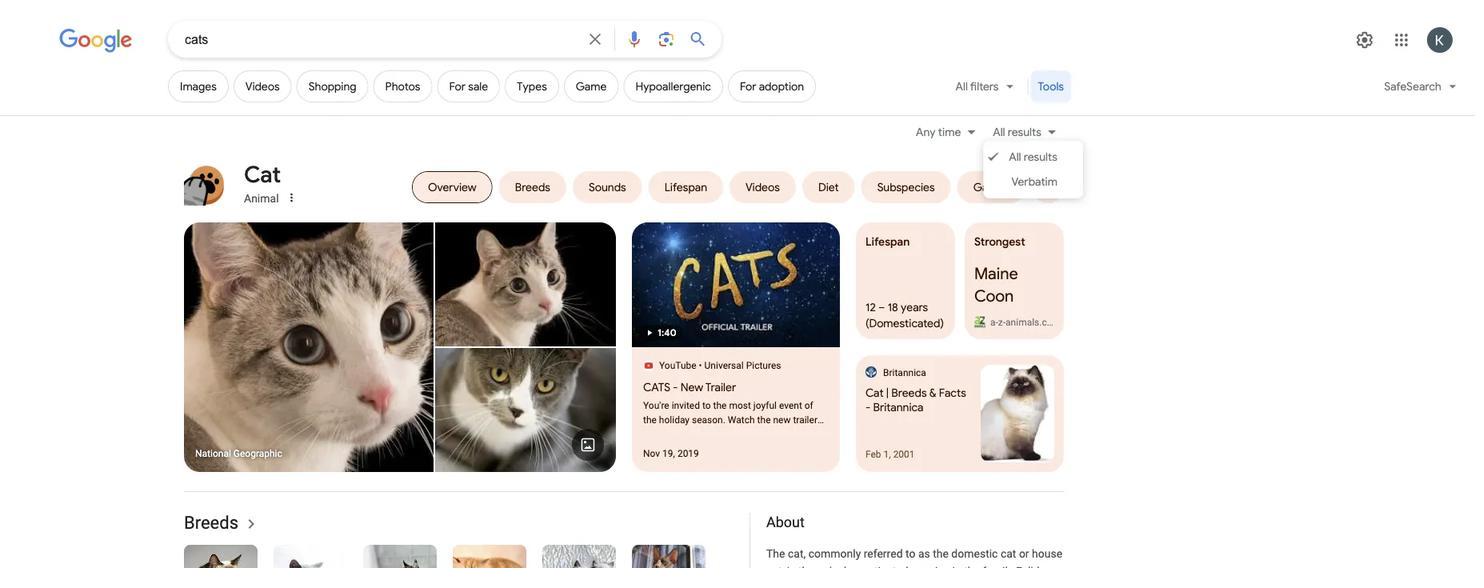Task type: describe. For each thing, give the bounding box(es) containing it.
animal
[[244, 192, 279, 205]]

all inside 'dropdown button'
[[993, 125, 1006, 139]]

joyful
[[754, 400, 777, 411]]

all filters
[[956, 79, 999, 93]]

any time button
[[916, 123, 984, 141]]

add game element
[[576, 79, 607, 93]]

all filters button
[[946, 70, 1026, 109]]

for
[[643, 429, 656, 440]]

filters
[[971, 79, 999, 93]]

(domesticated)
[[866, 316, 944, 330]]

animals.com
[[1006, 317, 1061, 328]]

cat for cat
[[244, 160, 281, 188]]

hypoallergenic
[[636, 79, 711, 93]]

verbatim
[[1012, 175, 1058, 189]]

- inside cats - new trailer you're invited to the most joyful event of the holiday season. watch the new trailer for cats now.
[[673, 380, 678, 394]]

breeds link
[[184, 512, 261, 534]]

add hypoallergenic element
[[636, 79, 711, 93]]

season.
[[692, 415, 726, 426]]

any
[[916, 125, 936, 139]]

menu containing all results
[[984, 141, 1084, 198]]

more options element
[[284, 190, 300, 206]]

web result image image
[[981, 365, 1055, 463]]

nov
[[643, 448, 660, 459]]

photos link
[[373, 70, 433, 102]]

a-z-animals.com
[[991, 317, 1061, 328]]

trailer
[[706, 380, 736, 394]]

1 vertical spatial cats
[[658, 429, 681, 440]]

results inside 'dropdown button'
[[1008, 125, 1042, 139]]

z-
[[999, 317, 1006, 328]]

to inside the cat, commonly referred to as the domestic cat or house cat, is the only domesticated species in the family felidae
[[906, 547, 916, 560]]

hypoallergenic link
[[624, 70, 723, 102]]

search by voice image
[[625, 30, 644, 49]]

2019
[[678, 448, 699, 459]]

add photos element
[[385, 79, 421, 93]]

shopping
[[309, 79, 357, 93]]

results inside radio item
[[1024, 150, 1058, 164]]

the right is
[[799, 565, 814, 568]]

the up for
[[643, 415, 657, 426]]

about heading
[[767, 513, 1064, 532]]

shopping link
[[297, 70, 369, 102]]

Search search field
[[185, 30, 576, 50]]

types
[[517, 79, 547, 93]]

verbatim link
[[984, 170, 1084, 194]]

in
[[953, 565, 962, 568]]

safesearch
[[1385, 79, 1442, 93]]

facts
[[939, 386, 967, 400]]

12
[[866, 300, 876, 314]]

the up season. at the bottom of page
[[714, 400, 727, 411]]

adoption
[[759, 79, 804, 93]]

search by image image
[[657, 30, 676, 49]]

breeds inside cat | breeds & facts - britannica
[[892, 386, 927, 400]]

2 domestic cat image from the left
[[435, 222, 616, 347]]

you're
[[643, 400, 670, 411]]

lifespan
[[866, 234, 910, 249]]

all results button
[[984, 123, 1064, 141]]

event
[[779, 400, 803, 411]]

all inside dropdown button
[[956, 79, 968, 93]]

or
[[1020, 547, 1030, 560]]

pictures
[[746, 360, 781, 371]]

only
[[817, 565, 838, 568]]

tools
[[1038, 79, 1064, 93]]

national
[[195, 448, 231, 459]]

cat | breeds & facts - britannica
[[866, 386, 967, 414]]

types link
[[505, 70, 559, 102]]

cats - new trailer you're invited to the most joyful event of the holiday season. watch the new trailer for cats now.
[[643, 380, 818, 440]]

for sale
[[449, 79, 488, 93]]

new
[[681, 380, 704, 394]]

all results radio item
[[984, 145, 1084, 170]]

the up "species"
[[933, 547, 949, 560]]

maine
[[975, 264, 1019, 284]]

0 vertical spatial cats
[[643, 380, 671, 394]]

sale
[[468, 79, 488, 93]]

of
[[805, 400, 814, 411]]

new
[[773, 415, 791, 426]]

is
[[787, 565, 796, 568]]

the cat, commonly referred to as the domestic cat or house cat, is the only domesticated species in the family felidae
[[767, 547, 1063, 568]]

19,
[[663, 448, 675, 459]]

cat heading
[[244, 160, 281, 189]]

a-
[[991, 317, 999, 328]]

cat
[[1001, 547, 1017, 560]]

for sale link
[[437, 70, 500, 102]]

the down the domestic
[[965, 565, 980, 568]]

as
[[919, 547, 931, 560]]

tools button
[[1031, 70, 1072, 102]]

|
[[887, 386, 889, 400]]



Task type: locate. For each thing, give the bounding box(es) containing it.
1 vertical spatial -
[[866, 400, 871, 414]]

images
[[180, 79, 217, 93]]

breeds down national
[[184, 512, 238, 533]]

1 vertical spatial cat
[[866, 386, 884, 400]]

0 vertical spatial -
[[673, 380, 678, 394]]

britannica up |
[[884, 367, 927, 379]]

now.
[[684, 429, 703, 440]]

strongest
[[975, 234, 1026, 249]]

geographic
[[234, 448, 282, 459]]

cat,
[[788, 547, 806, 560], [767, 565, 785, 568]]

about
[[767, 514, 805, 531]]

commonly
[[809, 547, 861, 560]]

all left filters
[[956, 79, 968, 93]]

all
[[956, 79, 968, 93], [993, 125, 1006, 139], [1009, 150, 1022, 164]]

results up verbatim
[[1024, 150, 1058, 164]]

1 horizontal spatial cat
[[866, 386, 884, 400]]

to
[[703, 400, 711, 411], [906, 547, 916, 560]]

add for adoption element
[[740, 79, 804, 93]]

holiday
[[659, 415, 690, 426]]

cat inside cat | breeds & facts - britannica
[[866, 386, 884, 400]]

add types element
[[517, 79, 547, 93]]

national geographic
[[195, 448, 282, 459]]

1 vertical spatial to
[[906, 547, 916, 560]]

family
[[983, 565, 1014, 568]]

0 horizontal spatial -
[[673, 380, 678, 394]]

most
[[729, 400, 751, 411]]

1 horizontal spatial breeds
[[892, 386, 927, 400]]

breeds
[[892, 386, 927, 400], [184, 512, 238, 533]]

0 horizontal spatial for
[[449, 79, 466, 93]]

0 horizontal spatial cat,
[[767, 565, 785, 568]]

house
[[1032, 547, 1063, 560]]

•
[[699, 360, 702, 371]]

2001
[[894, 449, 915, 460]]

the
[[767, 547, 786, 560]]

game
[[576, 79, 607, 93]]

feb
[[866, 449, 882, 460]]

cats up you're
[[643, 380, 671, 394]]

tab list
[[184, 160, 1064, 256]]

add for sale element
[[449, 79, 488, 93]]

0 horizontal spatial all
[[956, 79, 968, 93]]

domestic cat image
[[184, 222, 434, 472], [435, 222, 616, 347]]

invited
[[672, 400, 700, 411]]

&
[[930, 386, 937, 400]]

1 horizontal spatial cat,
[[788, 547, 806, 560]]

for adoption link
[[728, 70, 816, 102]]

for left adoption
[[740, 79, 757, 93]]

results
[[1008, 125, 1042, 139], [1024, 150, 1058, 164]]

cat left |
[[866, 386, 884, 400]]

-
[[673, 380, 678, 394], [866, 400, 871, 414]]

1 horizontal spatial for
[[740, 79, 757, 93]]

1,
[[884, 449, 891, 460]]

cats are cute, furry, cuddly — and an invasive alien species image
[[435, 348, 616, 472]]

feb 1, 2001
[[866, 449, 915, 460]]

time
[[939, 125, 961, 139]]

0 horizontal spatial to
[[703, 400, 711, 411]]

images link
[[168, 70, 229, 102]]

videos
[[246, 79, 280, 93]]

–
[[879, 300, 886, 314]]

domestic
[[952, 547, 998, 560]]

to up season. at the bottom of page
[[703, 400, 711, 411]]

- inside cat | breeds & facts - britannica
[[866, 400, 871, 414]]

youtube
[[659, 360, 697, 371]]

1 domestic cat image from the left
[[184, 222, 434, 472]]

the down the joyful
[[758, 415, 771, 426]]

safesearch button
[[1375, 70, 1467, 109]]

1 vertical spatial breeds
[[184, 512, 238, 533]]

all up "all results" radio item
[[993, 125, 1006, 139]]

for left sale
[[449, 79, 466, 93]]

12 – 18 years (domesticated)
[[866, 300, 944, 330]]

all down all results 'dropdown button'
[[1009, 150, 1022, 164]]

cat, up is
[[788, 547, 806, 560]]

britannica inside cat | breeds & facts - britannica
[[873, 400, 924, 414]]

the
[[714, 400, 727, 411], [643, 415, 657, 426], [758, 415, 771, 426], [933, 547, 949, 560], [799, 565, 814, 568], [965, 565, 980, 568]]

all results inside radio item
[[1009, 150, 1058, 164]]

watch
[[728, 415, 755, 426]]

18 years
[[888, 300, 929, 314]]

cats down holiday
[[658, 429, 681, 440]]

breeds right |
[[892, 386, 927, 400]]

all results up "all results" radio item
[[993, 125, 1042, 139]]

0 vertical spatial all results
[[993, 125, 1042, 139]]

for
[[449, 79, 466, 93], [740, 79, 757, 93]]

1 for from the left
[[449, 79, 466, 93]]

0 vertical spatial britannica
[[884, 367, 927, 379]]

1 horizontal spatial -
[[866, 400, 871, 414]]

0 vertical spatial results
[[1008, 125, 1042, 139]]

0 vertical spatial cat
[[244, 160, 281, 188]]

species
[[912, 565, 950, 568]]

britannica down |
[[873, 400, 924, 414]]

all inside radio item
[[1009, 150, 1022, 164]]

referred
[[864, 547, 903, 560]]

coon
[[975, 286, 1014, 306]]

0 horizontal spatial breeds
[[184, 512, 238, 533]]

results up "all results" radio item
[[1008, 125, 1042, 139]]

for for for adoption
[[740, 79, 757, 93]]

1 vertical spatial britannica
[[873, 400, 924, 414]]

1 horizontal spatial to
[[906, 547, 916, 560]]

for for for sale
[[449, 79, 466, 93]]

1 horizontal spatial domestic cat image
[[435, 222, 616, 347]]

any time
[[916, 125, 961, 139]]

2 for from the left
[[740, 79, 757, 93]]

0 vertical spatial all
[[956, 79, 968, 93]]

1 vertical spatial cat,
[[767, 565, 785, 568]]

photos
[[385, 79, 421, 93]]

- up 'feb'
[[866, 400, 871, 414]]

0 horizontal spatial domestic cat image
[[184, 222, 434, 472]]

0 vertical spatial breeds
[[892, 386, 927, 400]]

1 vertical spatial all
[[993, 125, 1006, 139]]

0 vertical spatial cat,
[[788, 547, 806, 560]]

to inside cats - new trailer you're invited to the most joyful event of the holiday season. watch the new trailer for cats now.
[[703, 400, 711, 411]]

breeds inside 'link'
[[184, 512, 238, 533]]

to left as
[[906, 547, 916, 560]]

cat for cat | breeds & facts - britannica
[[866, 386, 884, 400]]

more options image
[[285, 191, 298, 204]]

universal
[[705, 360, 744, 371]]

0 horizontal spatial cat
[[244, 160, 281, 188]]

maine coon
[[975, 264, 1019, 306]]

for adoption
[[740, 79, 804, 93]]

nov 19, 2019
[[643, 448, 699, 459]]

all results up verbatim
[[1009, 150, 1058, 164]]

menu
[[984, 141, 1084, 198]]

2 vertical spatial all
[[1009, 150, 1022, 164]]

game link
[[564, 70, 619, 102]]

all results inside 'dropdown button'
[[993, 125, 1042, 139]]

1 vertical spatial results
[[1024, 150, 1058, 164]]

2 horizontal spatial all
[[1009, 150, 1022, 164]]

trailer
[[793, 415, 818, 426]]

domesticated
[[840, 565, 909, 568]]

cat up animal
[[244, 160, 281, 188]]

None search field
[[0, 20, 722, 58]]

0 vertical spatial to
[[703, 400, 711, 411]]

cat, down the
[[767, 565, 785, 568]]

google image
[[59, 29, 133, 53]]

cats
[[643, 380, 671, 394], [658, 429, 681, 440]]

britannica
[[884, 367, 927, 379], [873, 400, 924, 414]]

- left new
[[673, 380, 678, 394]]

1 vertical spatial all results
[[1009, 150, 1058, 164]]

videos link
[[234, 70, 292, 102]]

1 horizontal spatial all
[[993, 125, 1006, 139]]

youtube • universal pictures
[[659, 360, 781, 371]]

list
[[184, 545, 852, 568]]



Task type: vqa. For each thing, say whether or not it's contained in the screenshot.
to
yes



